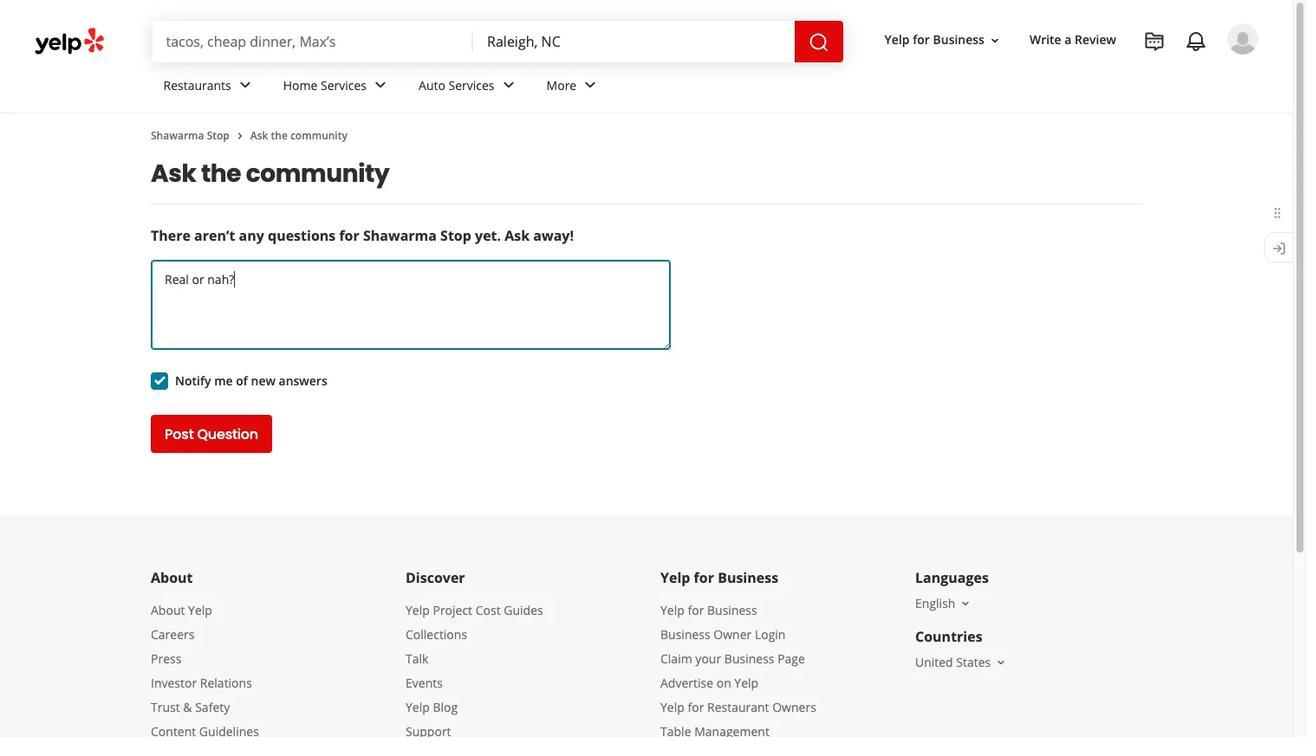 Task type: vqa. For each thing, say whether or not it's contained in the screenshot.
the top the
yes



Task type: describe. For each thing, give the bounding box(es) containing it.
talk link
[[406, 651, 428, 667]]

business up "owner"
[[707, 602, 757, 619]]

project
[[433, 602, 472, 619]]

What would you like to know about Shawarma Stop? text field
[[151, 260, 671, 350]]

about yelp careers press investor relations trust & safety
[[151, 602, 252, 716]]

about yelp link
[[151, 602, 212, 619]]

business inside button
[[933, 32, 984, 48]]

collections
[[406, 627, 467, 643]]

any
[[239, 226, 264, 245]]

yet.
[[475, 226, 501, 245]]

for down advertise
[[688, 699, 704, 716]]

relations
[[200, 675, 252, 692]]

0 vertical spatial community
[[290, 128, 347, 143]]

of
[[236, 373, 248, 389]]

your
[[695, 651, 721, 667]]

0 horizontal spatial yelp for business
[[660, 569, 778, 588]]

investor
[[151, 675, 197, 692]]

advertise
[[660, 675, 713, 692]]

home services link
[[269, 62, 405, 113]]

1 horizontal spatial ask
[[250, 128, 268, 143]]

yelp right on
[[734, 675, 758, 692]]

auto
[[419, 77, 445, 93]]

yelp for business inside yelp for business button
[[884, 32, 984, 48]]

press
[[151, 651, 181, 667]]

&
[[183, 699, 192, 716]]

1 horizontal spatial stop
[[440, 226, 471, 245]]

careers
[[151, 627, 195, 643]]

Near text field
[[487, 32, 780, 51]]

yelp down events link
[[406, 699, 430, 716]]

auto services link
[[405, 62, 533, 113]]

auto services
[[419, 77, 494, 93]]

answers
[[279, 373, 327, 389]]

trust & safety link
[[151, 699, 230, 716]]

business categories element
[[149, 62, 1258, 113]]

yelp project cost guides collections talk events yelp blog
[[406, 602, 543, 716]]

none field near
[[487, 32, 780, 51]]

investor relations link
[[151, 675, 252, 692]]

post
[[165, 424, 194, 444]]

away!
[[533, 226, 574, 245]]

yelp project cost guides link
[[406, 602, 543, 619]]

for inside button
[[913, 32, 930, 48]]

24 chevron down v2 image for auto services
[[498, 75, 519, 96]]

0 vertical spatial stop
[[207, 128, 229, 143]]

1 vertical spatial ask the community
[[151, 157, 389, 191]]

questions
[[268, 226, 336, 245]]

for up yelp for business link
[[694, 569, 714, 588]]

business up claim
[[660, 627, 710, 643]]

new
[[251, 373, 275, 389]]

owner
[[714, 627, 752, 643]]

about for about yelp careers press investor relations trust & safety
[[151, 602, 185, 619]]

2 horizontal spatial ask
[[505, 226, 530, 245]]

on
[[716, 675, 731, 692]]

guides
[[504, 602, 543, 619]]

for right questions
[[339, 226, 359, 245]]

there
[[151, 226, 191, 245]]

yelp down advertise
[[660, 699, 684, 716]]

1 vertical spatial shawarma
[[363, 226, 437, 245]]

yelp for business link
[[660, 602, 757, 619]]

yelp for business button
[[878, 25, 1009, 56]]

login
[[755, 627, 786, 643]]

24 chevron down v2 image for restaurants
[[235, 75, 255, 96]]

talk
[[406, 651, 428, 667]]

owners
[[772, 699, 816, 716]]

yelp inside button
[[884, 32, 910, 48]]

16 chevron down v2 image
[[988, 34, 1002, 47]]

1 vertical spatial community
[[246, 157, 389, 191]]

projects image
[[1144, 31, 1165, 52]]



Task type: locate. For each thing, give the bounding box(es) containing it.
0 vertical spatial yelp for business
[[884, 32, 984, 48]]

yelp blog link
[[406, 699, 458, 716]]

business left 16 chevron down v2 icon
[[933, 32, 984, 48]]

24 chevron down v2 image
[[235, 75, 255, 96], [580, 75, 601, 96]]

24 chevron down v2 image inside restaurants link
[[235, 75, 255, 96]]

safety
[[195, 699, 230, 716]]

0 horizontal spatial ask
[[151, 157, 196, 191]]

shawarma up the real or nah? text field
[[363, 226, 437, 245]]

2 services from the left
[[449, 77, 494, 93]]

1 services from the left
[[321, 77, 367, 93]]

yelp for business
[[884, 32, 984, 48], [660, 569, 778, 588]]

about for about
[[151, 569, 193, 588]]

yelp for business left 16 chevron down v2 icon
[[884, 32, 984, 48]]

restaurants link
[[149, 62, 269, 113]]

0 vertical spatial ask the community
[[250, 128, 347, 143]]

notify
[[175, 373, 211, 389]]

yelp for restaurant owners link
[[660, 699, 816, 716]]

1 vertical spatial ask
[[151, 157, 196, 191]]

24 chevron down v2 image inside more link
[[580, 75, 601, 96]]

1 24 chevron down v2 image from the left
[[235, 75, 255, 96]]

community up questions
[[246, 157, 389, 191]]

business down "owner"
[[724, 651, 774, 667]]

2 vertical spatial ask
[[505, 226, 530, 245]]

2 about from the top
[[151, 602, 185, 619]]

there aren't any questions for shawarma stop yet. ask away!
[[151, 226, 574, 245]]

1 horizontal spatial shawarma
[[363, 226, 437, 245]]

stop left 16 chevron right v2 icon
[[207, 128, 229, 143]]

a
[[1064, 32, 1072, 48]]

1 horizontal spatial 24 chevron down v2 image
[[580, 75, 601, 96]]

24 chevron down v2 image right more
[[580, 75, 601, 96]]

cost
[[476, 602, 501, 619]]

yelp up careers
[[188, 602, 212, 619]]

write a review link
[[1023, 25, 1123, 56]]

24 chevron down v2 image for home services
[[370, 75, 391, 96]]

aren't
[[194, 226, 235, 245]]

24 chevron down v2 image right restaurants
[[235, 75, 255, 96]]

services
[[321, 77, 367, 93], [449, 77, 494, 93]]

1 none field from the left
[[166, 32, 459, 51]]

post question button
[[151, 415, 272, 453]]

24 chevron down v2 image
[[370, 75, 391, 96], [498, 75, 519, 96]]

yelp up yelp for business link
[[660, 569, 690, 588]]

shawarma stop link
[[151, 128, 229, 143]]

user actions element
[[871, 22, 1283, 128]]

1 horizontal spatial 24 chevron down v2 image
[[498, 75, 519, 96]]

none field up more link
[[487, 32, 780, 51]]

restaurant
[[707, 699, 769, 716]]

home
[[283, 77, 318, 93]]

blog
[[433, 699, 458, 716]]

1 vertical spatial yelp for business
[[660, 569, 778, 588]]

business
[[933, 32, 984, 48], [718, 569, 778, 588], [707, 602, 757, 619], [660, 627, 710, 643], [724, 651, 774, 667]]

1 vertical spatial the
[[201, 157, 241, 191]]

None search field
[[152, 21, 846, 62]]

1 horizontal spatial services
[[449, 77, 494, 93]]

0 horizontal spatial stop
[[207, 128, 229, 143]]

None field
[[166, 32, 459, 51], [487, 32, 780, 51]]

0 vertical spatial ask
[[250, 128, 268, 143]]

24 chevron down v2 image for more
[[580, 75, 601, 96]]

1 vertical spatial stop
[[440, 226, 471, 245]]

ask down the shawarma stop
[[151, 157, 196, 191]]

24 chevron down v2 image right auto services
[[498, 75, 519, 96]]

collections link
[[406, 627, 467, 643]]

ask
[[250, 128, 268, 143], [151, 157, 196, 191], [505, 226, 530, 245]]

yelp up collections on the bottom of page
[[406, 602, 430, 619]]

yelp
[[884, 32, 910, 48], [660, 569, 690, 588], [188, 602, 212, 619], [406, 602, 430, 619], [660, 602, 684, 619], [734, 675, 758, 692], [406, 699, 430, 716], [660, 699, 684, 716]]

services for auto services
[[449, 77, 494, 93]]

1 24 chevron down v2 image from the left
[[370, 75, 391, 96]]

shawarma stop
[[151, 128, 229, 143]]

press link
[[151, 651, 181, 667]]

about inside the about yelp careers press investor relations trust & safety
[[151, 602, 185, 619]]

0 vertical spatial the
[[271, 128, 288, 143]]

claim
[[660, 651, 692, 667]]

0 horizontal spatial services
[[321, 77, 367, 93]]

languages
[[915, 569, 989, 588]]

stop
[[207, 128, 229, 143], [440, 226, 471, 245]]

more link
[[533, 62, 615, 113]]

yelp right search "image"
[[884, 32, 910, 48]]

ask the community down 16 chevron right v2 icon
[[151, 157, 389, 191]]

business owner login link
[[660, 627, 786, 643]]

none field find
[[166, 32, 459, 51]]

0 horizontal spatial shawarma
[[151, 128, 204, 143]]

discover
[[406, 569, 465, 588]]

write
[[1030, 32, 1061, 48]]

page
[[777, 651, 805, 667]]

24 chevron down v2 image inside home services link
[[370, 75, 391, 96]]

the down 16 chevron right v2 icon
[[201, 157, 241, 191]]

16 chevron right v2 image
[[233, 129, 247, 143]]

Find text field
[[166, 32, 459, 51]]

about up about yelp link
[[151, 569, 193, 588]]

notify me of new answers
[[175, 373, 327, 389]]

ask right 16 chevron right v2 icon
[[250, 128, 268, 143]]

question
[[197, 424, 258, 444]]

more
[[546, 77, 577, 93]]

2 24 chevron down v2 image from the left
[[498, 75, 519, 96]]

1 horizontal spatial none field
[[487, 32, 780, 51]]

2 none field from the left
[[487, 32, 780, 51]]

countries
[[915, 627, 982, 647]]

services right auto
[[449, 77, 494, 93]]

events
[[406, 675, 443, 692]]

for up the business owner login link
[[688, 602, 704, 619]]

business up yelp for business link
[[718, 569, 778, 588]]

the right 16 chevron right v2 icon
[[271, 128, 288, 143]]

notifications image
[[1186, 31, 1206, 52]]

yelp for business up yelp for business link
[[660, 569, 778, 588]]

0 horizontal spatial none field
[[166, 32, 459, 51]]

ask the community down the home
[[250, 128, 347, 143]]

about up careers
[[151, 602, 185, 619]]

restaurants
[[163, 77, 231, 93]]

for left 16 chevron down v2 icon
[[913, 32, 930, 48]]

trust
[[151, 699, 180, 716]]

post question
[[165, 424, 258, 444]]

0 horizontal spatial 24 chevron down v2 image
[[235, 75, 255, 96]]

write a review
[[1030, 32, 1116, 48]]

me
[[214, 373, 233, 389]]

1 about from the top
[[151, 569, 193, 588]]

claim your business page link
[[660, 651, 805, 667]]

community
[[290, 128, 347, 143], [246, 157, 389, 191]]

24 chevron down v2 image inside "auto services" "link"
[[498, 75, 519, 96]]

stop left yet.
[[440, 226, 471, 245]]

review
[[1075, 32, 1116, 48]]

24 chevron down v2 image left auto
[[370, 75, 391, 96]]

none field up "home services"
[[166, 32, 459, 51]]

advertise on yelp link
[[660, 675, 758, 692]]

search image
[[808, 32, 829, 53]]

ask the community
[[250, 128, 347, 143], [151, 157, 389, 191]]

services right the home
[[321, 77, 367, 93]]

0 vertical spatial shawarma
[[151, 128, 204, 143]]

0 horizontal spatial the
[[201, 157, 241, 191]]

1 horizontal spatial the
[[271, 128, 288, 143]]

about
[[151, 569, 193, 588], [151, 602, 185, 619]]

0 vertical spatial about
[[151, 569, 193, 588]]

2 24 chevron down v2 image from the left
[[580, 75, 601, 96]]

1 horizontal spatial yelp for business
[[884, 32, 984, 48]]

the
[[271, 128, 288, 143], [201, 157, 241, 191]]

cj b. image
[[1227, 23, 1258, 55]]

for
[[913, 32, 930, 48], [339, 226, 359, 245], [694, 569, 714, 588], [688, 602, 704, 619], [688, 699, 704, 716]]

services inside "link"
[[449, 77, 494, 93]]

yelp up claim
[[660, 602, 684, 619]]

shawarma
[[151, 128, 204, 143], [363, 226, 437, 245]]

yelp for business business owner login claim your business page advertise on yelp yelp for restaurant owners
[[660, 602, 816, 716]]

home services
[[283, 77, 367, 93]]

0 horizontal spatial 24 chevron down v2 image
[[370, 75, 391, 96]]

1 vertical spatial about
[[151, 602, 185, 619]]

yelp inside the about yelp careers press investor relations trust & safety
[[188, 602, 212, 619]]

careers link
[[151, 627, 195, 643]]

ask right yet.
[[505, 226, 530, 245]]

services for home services
[[321, 77, 367, 93]]

shawarma down restaurants
[[151, 128, 204, 143]]

events link
[[406, 675, 443, 692]]

community down "home services"
[[290, 128, 347, 143]]



